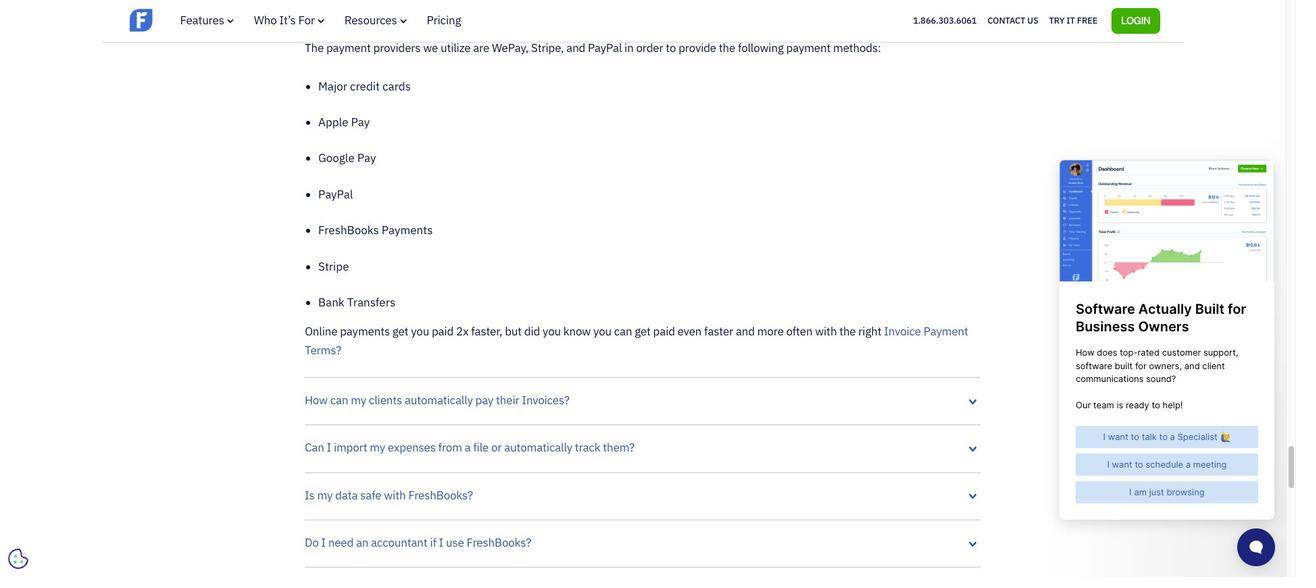 Task type: locate. For each thing, give the bounding box(es) containing it.
1 horizontal spatial my
[[351, 393, 366, 408]]

online
[[305, 325, 338, 339]]

resources
[[345, 13, 397, 28]]

freshbooks
[[318, 223, 379, 238]]

i for can
[[327, 441, 331, 456]]

you right know on the left
[[593, 325, 612, 339]]

track
[[575, 441, 601, 456]]

2 horizontal spatial my
[[370, 441, 385, 456]]

how can my clients automatically pay their invoices?
[[305, 393, 570, 408]]

0 vertical spatial automatically
[[405, 393, 473, 408]]

get right payments
[[393, 325, 408, 339]]

1 vertical spatial the
[[840, 325, 856, 339]]

1 vertical spatial paypal
[[318, 187, 353, 202]]

right
[[859, 325, 882, 339]]

0 vertical spatial paypal
[[588, 41, 622, 56]]

0 horizontal spatial automatically
[[405, 393, 473, 408]]

contact us link
[[988, 12, 1039, 30]]

safe
[[360, 488, 381, 503]]

1 horizontal spatial you
[[543, 325, 561, 339]]

my right import
[[370, 441, 385, 456]]

1 horizontal spatial paid
[[653, 325, 675, 339]]

an
[[356, 536, 369, 551]]

and right stripe,
[[567, 41, 585, 56]]

paypal down google
[[318, 187, 353, 202]]

paypal left "in"
[[588, 41, 622, 56]]

the left right
[[840, 325, 856, 339]]

1 horizontal spatial payment
[[786, 41, 831, 56]]

data
[[335, 488, 358, 503]]

0 horizontal spatial and
[[567, 41, 585, 56]]

you left 2x
[[411, 325, 429, 339]]

1 horizontal spatial get
[[635, 325, 651, 339]]

it
[[1067, 15, 1075, 26]]

it's
[[279, 13, 296, 28]]

i
[[327, 441, 331, 456], [321, 536, 326, 551], [439, 536, 443, 551]]

or
[[491, 441, 502, 456]]

can right know on the left
[[614, 325, 632, 339]]

automatically right or
[[504, 441, 572, 456]]

who it's for
[[254, 13, 315, 28]]

my right is
[[317, 488, 333, 503]]

0 vertical spatial the
[[719, 41, 735, 56]]

1 payment from the left
[[326, 41, 371, 56]]

i for do
[[321, 536, 326, 551]]

the payment providers we utilize are wepay, stripe, and paypal in order to provide the following payment methods:
[[305, 41, 881, 56]]

payment
[[326, 41, 371, 56], [786, 41, 831, 56]]

get left even
[[635, 325, 651, 339]]

i right do
[[321, 536, 326, 551]]

clients
[[369, 393, 402, 408]]

know
[[564, 325, 591, 339]]

do i need an accountant if i use freshbooks?
[[305, 536, 531, 551]]

automatically
[[405, 393, 473, 408], [504, 441, 572, 456]]

1 horizontal spatial automatically
[[504, 441, 572, 456]]

freshbooks? up if
[[408, 488, 473, 503]]

0 horizontal spatial you
[[411, 325, 429, 339]]

2 vertical spatial my
[[317, 488, 333, 503]]

0 vertical spatial and
[[567, 41, 585, 56]]

automatically left pay
[[405, 393, 473, 408]]

pay right apple
[[351, 115, 370, 130]]

1 you from the left
[[411, 325, 429, 339]]

pay
[[475, 393, 494, 408]]

1 vertical spatial automatically
[[504, 441, 572, 456]]

faster
[[704, 325, 733, 339]]

my
[[351, 393, 366, 408], [370, 441, 385, 456], [317, 488, 333, 503]]

the right provide
[[719, 41, 735, 56]]

1 horizontal spatial can
[[614, 325, 632, 339]]

their
[[496, 393, 519, 408]]

can right how
[[330, 393, 348, 408]]

following
[[738, 41, 784, 56]]

pay for google pay
[[357, 151, 376, 166]]

0 horizontal spatial paid
[[432, 325, 454, 339]]

you right did
[[543, 325, 561, 339]]

1 vertical spatial and
[[736, 325, 755, 339]]

1 horizontal spatial i
[[327, 441, 331, 456]]

0 horizontal spatial with
[[384, 488, 406, 503]]

0 horizontal spatial payment
[[326, 41, 371, 56]]

in
[[625, 41, 634, 56]]

i right can
[[327, 441, 331, 456]]

features link
[[180, 13, 234, 28]]

get
[[393, 325, 408, 339], [635, 325, 651, 339]]

1 vertical spatial can
[[330, 393, 348, 408]]

freshbooks?
[[408, 488, 473, 503], [467, 536, 531, 551]]

and
[[567, 41, 585, 56], [736, 325, 755, 339]]

transfers
[[347, 295, 396, 310]]

use
[[446, 536, 464, 551]]

often
[[786, 325, 813, 339]]

paypal
[[588, 41, 622, 56], [318, 187, 353, 202]]

credit
[[350, 79, 380, 94]]

with right often
[[815, 325, 837, 339]]

the
[[719, 41, 735, 56], [840, 325, 856, 339]]

0 horizontal spatial get
[[393, 325, 408, 339]]

freshbooks logo image
[[129, 7, 234, 33]]

0 vertical spatial can
[[614, 325, 632, 339]]

i right if
[[439, 536, 443, 551]]

2 horizontal spatial you
[[593, 325, 612, 339]]

login link
[[1112, 8, 1160, 34]]

3 you from the left
[[593, 325, 612, 339]]

0 horizontal spatial my
[[317, 488, 333, 503]]

paid left even
[[653, 325, 675, 339]]

paid left 2x
[[432, 325, 454, 339]]

2 you from the left
[[543, 325, 561, 339]]

0 horizontal spatial can
[[330, 393, 348, 408]]

payment right 'following'
[[786, 41, 831, 56]]

2 paid from the left
[[653, 325, 675, 339]]

payment right the
[[326, 41, 371, 56]]

try it free
[[1049, 15, 1098, 26]]

bank transfers
[[318, 295, 396, 310]]

0 vertical spatial pay
[[351, 115, 370, 130]]

1 vertical spatial pay
[[357, 151, 376, 166]]

and left more
[[736, 325, 755, 339]]

major
[[318, 79, 347, 94]]

0 horizontal spatial i
[[321, 536, 326, 551]]

freshbooks? right use
[[467, 536, 531, 551]]

pay right google
[[357, 151, 376, 166]]

1 vertical spatial with
[[384, 488, 406, 503]]

my left clients
[[351, 393, 366, 408]]

1 horizontal spatial the
[[840, 325, 856, 339]]

1 paid from the left
[[432, 325, 454, 339]]

1 horizontal spatial with
[[815, 325, 837, 339]]

stripe
[[318, 259, 349, 274]]

accountant
[[371, 536, 428, 551]]

with right safe
[[384, 488, 406, 503]]

import
[[334, 441, 367, 456]]

0 horizontal spatial the
[[719, 41, 735, 56]]

paid
[[432, 325, 454, 339], [653, 325, 675, 339]]

1 get from the left
[[393, 325, 408, 339]]

contact us
[[988, 15, 1039, 26]]

file
[[473, 441, 489, 456]]

us
[[1028, 15, 1039, 26]]

login
[[1121, 14, 1151, 26]]

even
[[678, 325, 702, 339]]

pricing link
[[427, 13, 461, 28]]

expenses
[[388, 441, 436, 456]]

can
[[614, 325, 632, 339], [330, 393, 348, 408]]

0 vertical spatial with
[[815, 325, 837, 339]]

pay
[[351, 115, 370, 130], [357, 151, 376, 166]]



Task type: vqa. For each thing, say whether or not it's contained in the screenshot.
1st get from right
yes



Task type: describe. For each thing, give the bounding box(es) containing it.
features
[[180, 13, 224, 28]]

pricing
[[427, 13, 461, 28]]

if
[[430, 536, 436, 551]]

providers
[[373, 41, 421, 56]]

can
[[305, 441, 324, 456]]

cookie consent banner dialog
[[10, 412, 213, 568]]

terms?
[[305, 343, 341, 358]]

2x
[[456, 325, 469, 339]]

them?
[[603, 441, 635, 456]]

for
[[298, 13, 315, 28]]

invoice payment terms? link
[[305, 325, 968, 358]]

apple
[[318, 115, 348, 130]]

free
[[1077, 15, 1098, 26]]

more
[[757, 325, 784, 339]]

0 vertical spatial freshbooks?
[[408, 488, 473, 503]]

1 horizontal spatial and
[[736, 325, 755, 339]]

utilize
[[441, 41, 471, 56]]

0 horizontal spatial paypal
[[318, 187, 353, 202]]

contact
[[988, 15, 1026, 26]]

0 vertical spatial my
[[351, 393, 366, 408]]

2 get from the left
[[635, 325, 651, 339]]

provide
[[679, 41, 716, 56]]

freshbooks payments
[[318, 223, 433, 238]]

invoice
[[884, 325, 921, 339]]

invoice payment terms?
[[305, 325, 968, 358]]

do
[[305, 536, 319, 551]]

from
[[438, 441, 462, 456]]

1 horizontal spatial paypal
[[588, 41, 622, 56]]

payments
[[382, 223, 433, 238]]

did
[[524, 325, 540, 339]]

to
[[666, 41, 676, 56]]

2 horizontal spatial i
[[439, 536, 443, 551]]

1 vertical spatial freshbooks?
[[467, 536, 531, 551]]

is my data safe with freshbooks?
[[305, 488, 473, 503]]

google
[[318, 151, 355, 166]]

payments
[[340, 325, 390, 339]]

can i import my expenses from a file or automatically track them?
[[305, 441, 635, 456]]

major credit cards
[[318, 79, 411, 94]]

1.866.303.6061
[[913, 15, 977, 26]]

are
[[473, 41, 489, 56]]

is
[[305, 488, 315, 503]]

who
[[254, 13, 277, 28]]

a
[[465, 441, 471, 456]]

invoices?
[[522, 393, 570, 408]]

cards
[[383, 79, 411, 94]]

but
[[505, 325, 522, 339]]

1 vertical spatial my
[[370, 441, 385, 456]]

resources link
[[345, 13, 407, 28]]

try it free link
[[1049, 12, 1098, 30]]

wepay,
[[492, 41, 529, 56]]

pay for apple pay
[[351, 115, 370, 130]]

online payments get you paid 2x faster, but did you know you can get paid even faster and more often with the right
[[305, 325, 884, 339]]

who it's for link
[[254, 13, 324, 28]]

need
[[328, 536, 354, 551]]

try
[[1049, 15, 1065, 26]]

stripe,
[[531, 41, 564, 56]]

apple pay
[[318, 115, 370, 130]]

cookie preferences image
[[8, 549, 28, 570]]

bank
[[318, 295, 345, 310]]

1.866.303.6061 link
[[913, 15, 977, 26]]

2 payment from the left
[[786, 41, 831, 56]]

the
[[305, 41, 324, 56]]

faster,
[[471, 325, 502, 339]]

google pay
[[318, 151, 376, 166]]

payment
[[924, 325, 968, 339]]

how
[[305, 393, 328, 408]]

order
[[636, 41, 663, 56]]

methods:
[[833, 41, 881, 56]]

we
[[423, 41, 438, 56]]



